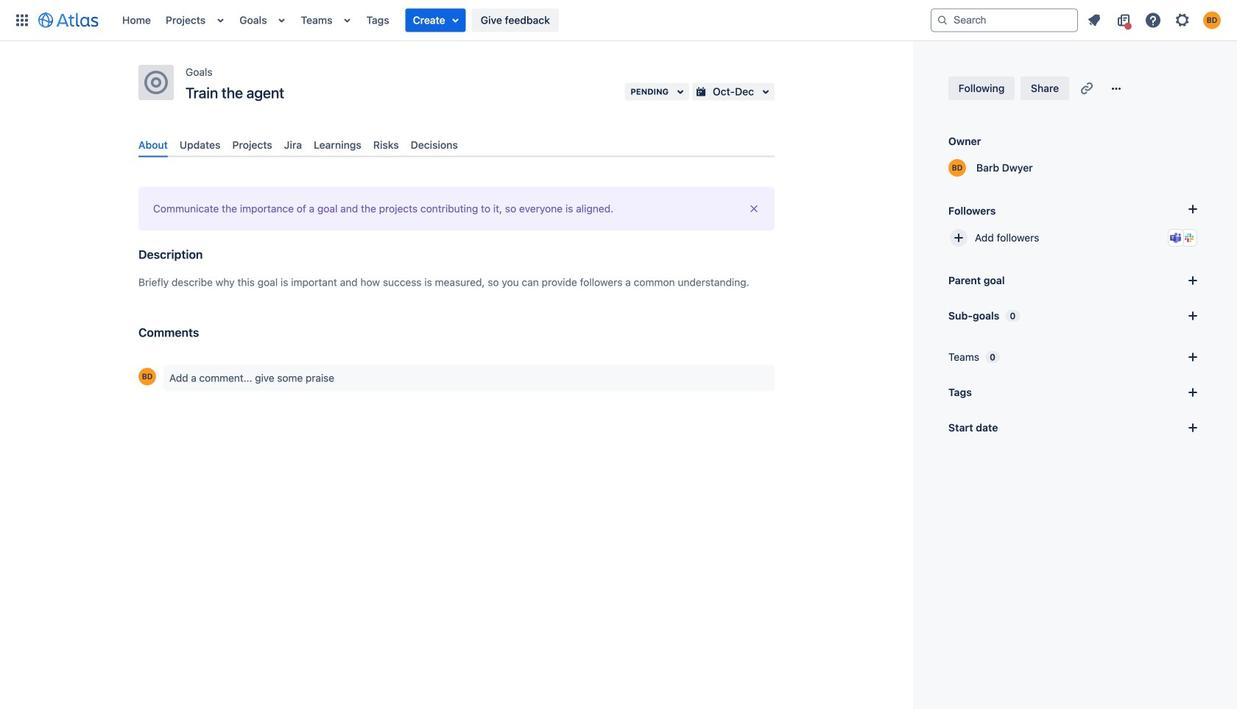 Task type: vqa. For each thing, say whether or not it's contained in the screenshot.
Goal icon
yes



Task type: locate. For each thing, give the bounding box(es) containing it.
more icon image
[[1108, 80, 1126, 97]]

None search field
[[931, 8, 1078, 32]]

notifications image
[[1086, 11, 1103, 29]]

add follower image
[[950, 229, 968, 247]]

search image
[[937, 14, 949, 26]]

tab list
[[133, 133, 781, 157]]

help image
[[1145, 11, 1162, 29]]

settings image
[[1174, 11, 1192, 29]]

add a follower image
[[1184, 200, 1202, 218]]

banner
[[0, 0, 1237, 41]]

list item
[[406, 8, 466, 32]]

list
[[115, 0, 931, 41], [1081, 8, 1229, 32]]

Search field
[[931, 8, 1078, 32]]



Task type: describe. For each thing, give the bounding box(es) containing it.
switch to... image
[[13, 11, 31, 29]]

account image
[[1204, 11, 1221, 29]]

msteams logo showing  channels are connected to this goal image
[[1170, 232, 1182, 244]]

list item inside list
[[406, 8, 466, 32]]

goal icon image
[[144, 71, 168, 94]]

top element
[[9, 0, 931, 41]]

more information about this user image
[[138, 368, 156, 386]]

0 horizontal spatial list
[[115, 0, 931, 41]]

close banner image
[[748, 203, 760, 215]]

1 horizontal spatial list
[[1081, 8, 1229, 32]]

slack logo showing nan channels are connected to this goal image
[[1184, 232, 1195, 244]]



